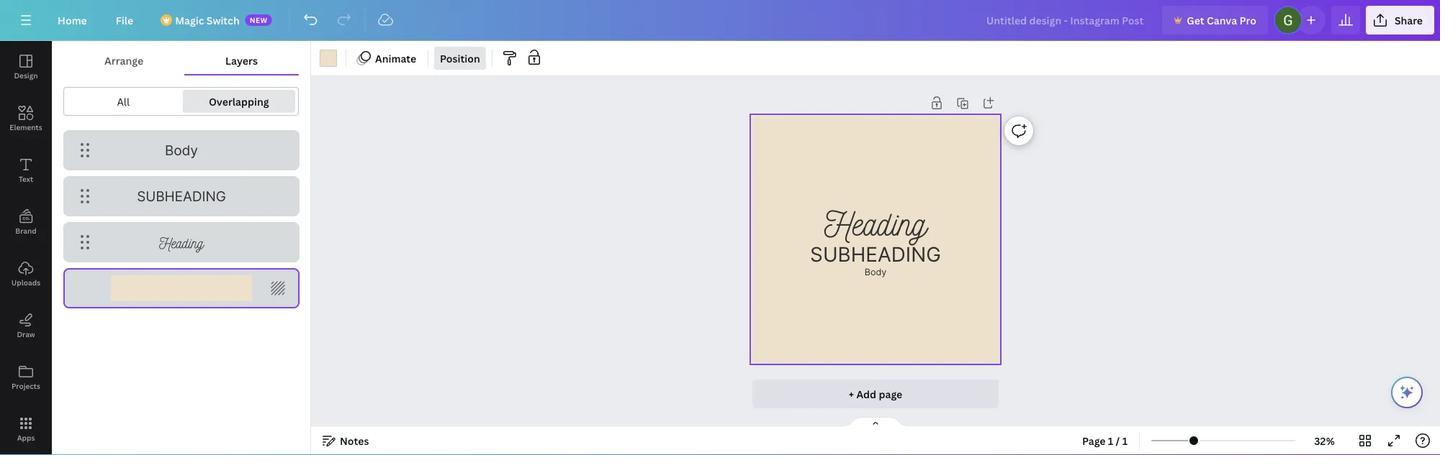 Task type: vqa. For each thing, say whether or not it's contained in the screenshot.
the & within the Login & security 'link'
no



Task type: describe. For each thing, give the bounding box(es) containing it.
side panel tab list
[[0, 41, 52, 456]]

new
[[250, 15, 268, 25]]

arrange
[[104, 54, 143, 67]]

add
[[857, 388, 877, 401]]

share button
[[1366, 6, 1435, 35]]

heading for heading subheading body
[[824, 201, 927, 243]]

position button
[[434, 47, 486, 70]]

all
[[117, 95, 130, 108]]

home link
[[46, 6, 98, 35]]

body button
[[63, 130, 300, 171]]

1 1 from the left
[[1108, 435, 1114, 448]]

show pages image
[[841, 417, 910, 428]]

share
[[1395, 13, 1423, 27]]

page
[[1082, 435, 1106, 448]]

projects
[[12, 382, 40, 391]]

uploads
[[11, 278, 40, 288]]

layers
[[225, 54, 258, 67]]

#f0dfc8 image
[[320, 50, 337, 67]]

page 1 / 1
[[1082, 435, 1128, 448]]

main menu bar
[[0, 0, 1440, 41]]

+ add page button
[[753, 380, 999, 409]]

text
[[19, 174, 33, 184]]

get
[[1187, 13, 1205, 27]]

magic
[[175, 13, 204, 27]]

heading button
[[63, 223, 300, 263]]

home
[[58, 13, 87, 27]]

uploads button
[[0, 248, 52, 300]]

design
[[14, 71, 38, 80]]

heading subheading body
[[810, 201, 941, 278]]

get canva pro
[[1187, 13, 1257, 27]]

#f0dfc8 image
[[320, 50, 337, 67]]

file
[[116, 13, 133, 27]]



Task type: locate. For each thing, give the bounding box(es) containing it.
canva
[[1207, 13, 1237, 27]]

0 horizontal spatial 1
[[1108, 435, 1114, 448]]

32% button
[[1301, 430, 1348, 453]]

1 horizontal spatial 1
[[1122, 435, 1128, 448]]

arrange button
[[63, 47, 184, 74]]

body inside button
[[165, 142, 198, 159]]

design button
[[0, 41, 52, 93]]

1 horizontal spatial heading
[[824, 201, 927, 243]]

get canva pro button
[[1162, 6, 1268, 35]]

apps
[[17, 434, 35, 443]]

heading inside button
[[159, 234, 204, 252]]

0 vertical spatial subheading
[[137, 188, 226, 205]]

0 horizontal spatial body
[[165, 142, 198, 159]]

1 left /
[[1108, 435, 1114, 448]]

draw
[[17, 330, 35, 340]]

page
[[879, 388, 903, 401]]

0 vertical spatial body
[[165, 142, 198, 159]]

brand button
[[0, 197, 52, 248]]

notes
[[340, 435, 369, 448]]

subheading inside button
[[137, 188, 226, 205]]

0 horizontal spatial heading
[[159, 234, 204, 252]]

file button
[[104, 6, 145, 35]]

/
[[1116, 435, 1120, 448]]

magic switch
[[175, 13, 240, 27]]

1 vertical spatial subheading
[[810, 243, 941, 267]]

subheading
[[137, 188, 226, 205], [810, 243, 941, 267]]

draw button
[[0, 300, 52, 352]]

heading
[[824, 201, 927, 243], [159, 234, 204, 252]]

Design title text field
[[975, 6, 1157, 35]]

position
[[440, 51, 480, 65]]

heading for heading
[[159, 234, 204, 252]]

1 horizontal spatial body
[[865, 267, 887, 278]]

text button
[[0, 145, 52, 197]]

switch
[[207, 13, 240, 27]]

1 vertical spatial body
[[865, 267, 887, 278]]

1
[[1108, 435, 1114, 448], [1122, 435, 1128, 448]]

1 right /
[[1122, 435, 1128, 448]]

+
[[849, 388, 854, 401]]

body inside heading subheading body
[[865, 267, 887, 278]]

heading inside heading subheading body
[[824, 201, 927, 243]]

+ add page
[[849, 388, 903, 401]]

pro
[[1240, 13, 1257, 27]]

elements button
[[0, 93, 52, 145]]

2 1 from the left
[[1122, 435, 1128, 448]]

Overlapping button
[[183, 90, 295, 113]]

body
[[165, 142, 198, 159], [865, 267, 887, 278]]

brand
[[15, 226, 37, 236]]

projects button
[[0, 352, 52, 404]]

notes button
[[317, 430, 375, 453]]

layers button
[[184, 47, 299, 74]]

32%
[[1315, 435, 1335, 448]]

apps button
[[0, 404, 52, 456]]

1 horizontal spatial subheading
[[810, 243, 941, 267]]

0 horizontal spatial subheading
[[137, 188, 226, 205]]

animate button
[[352, 47, 422, 70]]

subheading button
[[63, 176, 300, 217]]

All button
[[67, 90, 180, 113]]

overlapping
[[209, 95, 269, 108]]

elements
[[10, 122, 42, 132]]

canva assistant image
[[1399, 385, 1416, 402]]

animate
[[375, 51, 416, 65]]



